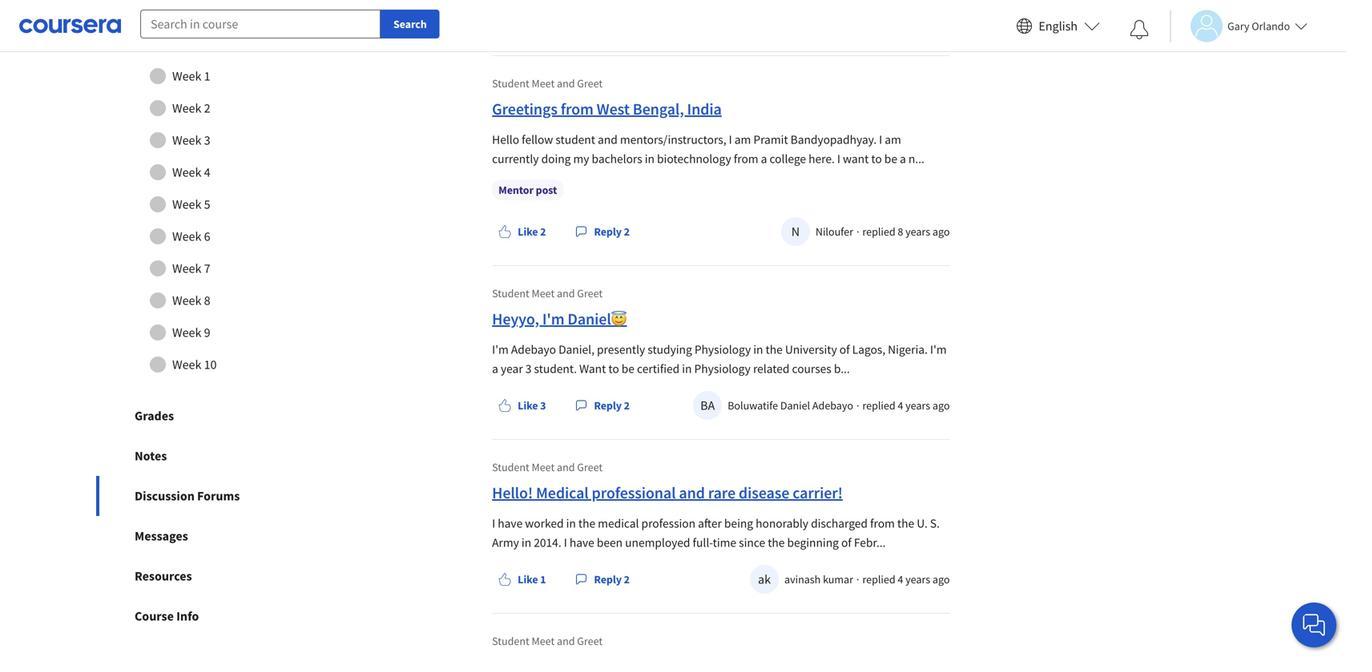 Task type: locate. For each thing, give the bounding box(es) containing it.
0 horizontal spatial be
[[622, 361, 635, 376]]

2 thumbs up image from the top
[[499, 399, 511, 412]]

8 right niloufer
[[898, 224, 903, 239]]

reply down been
[[594, 572, 622, 587]]

0 vertical spatial ago
[[933, 224, 950, 239]]

of down the discharged
[[841, 535, 852, 550]]

replied
[[863, 224, 896, 239], [863, 398, 896, 413], [863, 572, 896, 587]]

i'm adebayo daniel, presently studying physiology in the university of lagos, nigeria. i'm a year 3 student.  want to be certified in physiology related courses b...
[[492, 342, 947, 376]]

boluwatife daniel adebayo
[[728, 398, 853, 413]]

3 inside button
[[540, 398, 546, 413]]

student for heyyo, i'm daniel😇
[[492, 286, 530, 301]]

replied down the "febr..."
[[863, 572, 896, 587]]

1 vertical spatial 4
[[898, 398, 903, 413]]

3 meet from the top
[[532, 460, 555, 475]]

week 1
[[172, 68, 210, 84]]

be down presently
[[622, 361, 635, 376]]

2 horizontal spatial from
[[870, 516, 895, 531]]

1 reply 2 from the top
[[594, 224, 630, 239]]

0 horizontal spatial am
[[735, 132, 751, 147]]

student down like 1 button
[[492, 634, 530, 648]]

of
[[840, 342, 850, 357], [841, 535, 852, 550]]

thumbs up image left like 3
[[499, 399, 511, 412]]

1 vertical spatial 8
[[204, 293, 210, 309]]

show notifications image
[[1130, 20, 1149, 39]]

2
[[204, 100, 210, 116], [540, 224, 546, 239], [624, 224, 630, 239], [624, 398, 630, 413], [624, 572, 630, 587]]

daniel😇
[[568, 309, 627, 329]]

notes
[[135, 448, 167, 464]]

1 thumbs up image from the top
[[499, 225, 511, 238]]

week inside 'week 9' 'link'
[[172, 325, 201, 341]]

0 horizontal spatial 1
[[204, 68, 210, 84]]

3 reply 2 from the top
[[594, 572, 630, 587]]

like for hello!
[[518, 572, 538, 587]]

post: if there is a hole in the heart? element
[[492, 0, 950, 56]]

1 vertical spatial 3
[[526, 361, 532, 376]]

to right want
[[871, 151, 882, 166]]

4
[[204, 164, 210, 180], [898, 398, 903, 413], [898, 572, 903, 587]]

in up related
[[754, 342, 763, 357]]

1 horizontal spatial be
[[885, 151, 898, 166]]

0 vertical spatial replied
[[863, 224, 896, 239]]

3 right year
[[526, 361, 532, 376]]

i left "pramit"
[[729, 132, 732, 147]]

week left 10
[[172, 357, 201, 373]]

8 week from the top
[[172, 293, 201, 309]]

from
[[561, 99, 594, 119], [734, 151, 759, 166], [870, 516, 895, 531]]

student for hello! medical professional and rare disease carrier!
[[492, 460, 530, 475]]

thumbs up image left like 1
[[499, 573, 511, 586]]

2 greet from the top
[[577, 286, 603, 301]]

0 vertical spatial reply 2
[[594, 224, 630, 239]]

after
[[698, 516, 722, 531]]

a down "pramit"
[[761, 151, 767, 166]]

week down the week 1
[[172, 100, 201, 116]]

heyyo, i'm daniel😇 link
[[492, 309, 627, 329]]

thumbs up image inside like 3 button
[[499, 399, 511, 412]]

1 vertical spatial 1
[[540, 572, 546, 587]]

meet for greetings
[[532, 76, 555, 91]]

be inside hello fellow student and mentors/instructors,  i am pramit bandyopadhyay. i am currently doing my bachelors in biotechnology from a college here. i want to be a n...
[[885, 151, 898, 166]]

week 3 link
[[111, 124, 312, 156]]

week down week 2
[[172, 132, 201, 148]]

reply 2 down 'want'
[[594, 398, 630, 413]]

0 vertical spatial ·
[[857, 224, 859, 239]]

3 reply from the top
[[594, 572, 622, 587]]

discussion forums link
[[96, 476, 327, 516]]

week left the '7'
[[172, 261, 201, 277]]

thumbs up image left like 2
[[499, 225, 511, 238]]

week inside week 8 link
[[172, 293, 201, 309]]

daniel
[[780, 398, 810, 413]]

week inside week 3 link
[[172, 132, 201, 148]]

· replied 4 years ago down nigeria.
[[857, 398, 950, 413]]

2 down presently
[[624, 398, 630, 413]]

2 horizontal spatial a
[[900, 151, 906, 166]]

student for greetings from west bengal, india
[[492, 76, 530, 91]]

week up week 2
[[172, 68, 201, 84]]

1 horizontal spatial 3
[[526, 361, 532, 376]]

2 reply 2 link from the top
[[569, 391, 636, 420]]

student meet and greet down like 1
[[492, 634, 603, 648]]

reply for daniel😇
[[594, 398, 622, 413]]

meet up greetings
[[532, 76, 555, 91]]

1 physiology from the top
[[695, 342, 751, 357]]

meet up medical
[[532, 460, 555, 475]]

1 horizontal spatial from
[[734, 151, 759, 166]]

replied down the lagos,
[[863, 398, 896, 413]]

1 vertical spatial ago
[[933, 398, 950, 413]]

week for week 4
[[172, 164, 201, 180]]

week inside week 10 link
[[172, 357, 201, 373]]

1 horizontal spatial a
[[761, 151, 767, 166]]

1 vertical spatial replied
[[863, 398, 896, 413]]

0 horizontal spatial 3
[[204, 132, 210, 148]]

years down nigeria.
[[906, 398, 931, 413]]

meet for hello!
[[532, 460, 555, 475]]

english
[[1039, 18, 1078, 34]]

have up army
[[498, 516, 523, 531]]

reply 2 link for daniel😇
[[569, 391, 636, 420]]

0 horizontal spatial to
[[609, 361, 619, 376]]

week
[[172, 68, 201, 84], [172, 100, 201, 116], [172, 132, 201, 148], [172, 164, 201, 180], [172, 196, 201, 212], [172, 228, 201, 245], [172, 261, 201, 277], [172, 293, 201, 309], [172, 325, 201, 341], [172, 357, 201, 373]]

reply for professional
[[594, 572, 622, 587]]

4 week from the top
[[172, 164, 201, 180]]

rare
[[708, 483, 736, 503]]

student meet and greet up greetings
[[492, 76, 603, 91]]

3 thumbs up image from the top
[[499, 573, 511, 586]]

1 meet from the top
[[532, 76, 555, 91]]

week inside week 6 link
[[172, 228, 201, 245]]

the up related
[[766, 342, 783, 357]]

1 vertical spatial have
[[570, 535, 594, 550]]

from up student
[[561, 99, 594, 119]]

u.
[[917, 516, 928, 531]]

· replied 4 years ago for hello! medical professional and rare disease carrier!
[[857, 572, 950, 587]]

9 week from the top
[[172, 325, 201, 341]]

week for week 5
[[172, 196, 201, 212]]

reply
[[594, 224, 622, 239], [594, 398, 622, 413], [594, 572, 622, 587]]

1 student from the top
[[492, 76, 530, 91]]

week inside week 4 link
[[172, 164, 201, 180]]

0 vertical spatial reply
[[594, 224, 622, 239]]

b...
[[834, 361, 850, 376]]

1 · replied 4 years ago from the top
[[857, 398, 950, 413]]

2 vertical spatial ·
[[857, 572, 859, 587]]

3 student from the top
[[492, 460, 530, 475]]

replied right niloufer
[[863, 224, 896, 239]]

0 vertical spatial like
[[518, 224, 538, 239]]

2 horizontal spatial 3
[[540, 398, 546, 413]]

2 vertical spatial replied
[[863, 572, 896, 587]]

1 down 2014.
[[540, 572, 546, 587]]

i'm right nigeria.
[[930, 342, 947, 357]]

8 down the '7'
[[204, 293, 210, 309]]

· down the lagos,
[[857, 398, 859, 413]]

student up greetings
[[492, 76, 530, 91]]

3 years from the top
[[906, 572, 931, 587]]

4 student meet and greet from the top
[[492, 634, 603, 648]]

certified
[[637, 361, 680, 376]]

course info link
[[96, 596, 327, 636]]

thumbs up image inside like 1 button
[[499, 573, 511, 586]]

1 vertical spatial reply
[[594, 398, 622, 413]]

from inside i have worked in the medical profession after being honorably discharged from the u. s. army in 2014. i have been unemployed full-time since the beginning of febr...
[[870, 516, 895, 531]]

2 vertical spatial years
[[906, 572, 931, 587]]

2 vertical spatial reply
[[594, 572, 622, 587]]

5 week from the top
[[172, 196, 201, 212]]

thumbs up image for heyyo, i'm daniel😇
[[499, 399, 511, 412]]

1 student meet and greet from the top
[[492, 76, 603, 91]]

week left 9
[[172, 325, 201, 341]]

0 vertical spatial to
[[871, 151, 882, 166]]

to down presently
[[609, 361, 619, 376]]

1 vertical spatial to
[[609, 361, 619, 376]]

0 vertical spatial · replied 4 years ago
[[857, 398, 950, 413]]

8
[[898, 224, 903, 239], [204, 293, 210, 309]]

1 like from the top
[[518, 224, 538, 239]]

0 vertical spatial physiology
[[695, 342, 751, 357]]

0 vertical spatial 8
[[898, 224, 903, 239]]

i right bandyopadhyay.
[[879, 132, 883, 147]]

thumbs up image
[[499, 225, 511, 238], [499, 399, 511, 412], [499, 573, 511, 586]]

student up heyyo,
[[492, 286, 530, 301]]

thumbs up image inside like 2 button
[[499, 225, 511, 238]]

4 down nigeria.
[[898, 398, 903, 413]]

fellow
[[522, 132, 553, 147]]

1 week from the top
[[172, 68, 201, 84]]

thumbs up image for hello! medical professional and rare disease carrier!
[[499, 573, 511, 586]]

· replied 4 years ago down the "febr..."
[[857, 572, 950, 587]]

1 vertical spatial physiology
[[694, 361, 751, 376]]

be inside the i'm adebayo daniel, presently studying physiology in the university of lagos, nigeria. i'm a year 3 student.  want to be certified in physiology related courses b...
[[622, 361, 635, 376]]

1 horizontal spatial am
[[885, 132, 901, 147]]

student meet and greet up heyyo, i'm daniel😇 link on the left
[[492, 286, 603, 301]]

physiology
[[695, 342, 751, 357], [694, 361, 751, 376]]

0 vertical spatial be
[[885, 151, 898, 166]]

3 student meet and greet from the top
[[492, 460, 603, 475]]

week down 'week 7'
[[172, 293, 201, 309]]

1 reply from the top
[[594, 224, 622, 239]]

2 week from the top
[[172, 100, 201, 116]]

1 vertical spatial be
[[622, 361, 635, 376]]

week 5 link
[[111, 188, 312, 220]]

physiology right studying at the bottom of page
[[695, 342, 751, 357]]

1 vertical spatial thumbs up image
[[499, 399, 511, 412]]

1 greet from the top
[[577, 76, 603, 91]]

professional
[[592, 483, 676, 503]]

ba
[[701, 398, 715, 414]]

10 week from the top
[[172, 357, 201, 373]]

1 vertical spatial years
[[906, 398, 931, 413]]

like inside button
[[518, 398, 538, 413]]

2 vertical spatial 4
[[898, 572, 903, 587]]

2 ago from the top
[[933, 398, 950, 413]]

from up the "febr..."
[[870, 516, 895, 531]]

am left "pramit"
[[735, 132, 751, 147]]

3 reply 2 link from the top
[[569, 565, 636, 594]]

2 student from the top
[[492, 286, 530, 301]]

1 vertical spatial adebayo
[[813, 398, 853, 413]]

2 years from the top
[[906, 398, 931, 413]]

1 up week 2 link
[[204, 68, 210, 84]]

student meet and greet for from
[[492, 76, 603, 91]]

3 down week 2 link
[[204, 132, 210, 148]]

i left want
[[837, 151, 841, 166]]

carrier!
[[793, 483, 843, 503]]

a left n...
[[900, 151, 906, 166]]

a inside the i'm adebayo daniel, presently studying physiology in the university of lagos, nigeria. i'm a year 3 student.  want to be certified in physiology related courses b...
[[492, 361, 498, 376]]

reply down 'want'
[[594, 398, 622, 413]]

student meet and greet up medical
[[492, 460, 603, 475]]

years down n...
[[906, 224, 931, 239]]

mentor post element
[[492, 180, 564, 200]]

week 2 link
[[111, 92, 312, 124]]

0 vertical spatial 1
[[204, 68, 210, 84]]

3 week from the top
[[172, 132, 201, 148]]

7 week from the top
[[172, 261, 201, 277]]

0 vertical spatial thumbs up image
[[499, 225, 511, 238]]

· for heyyo, i'm daniel😇
[[857, 398, 859, 413]]

reply 2 down bachelors
[[594, 224, 630, 239]]

0 horizontal spatial 8
[[204, 293, 210, 309]]

chat with us image
[[1301, 612, 1327, 638]]

in down mentors/instructors,
[[645, 151, 655, 166]]

3 · from the top
[[857, 572, 859, 587]]

2 down unemployed
[[624, 572, 630, 587]]

1 vertical spatial · replied 4 years ago
[[857, 572, 950, 587]]

week inside week 2 link
[[172, 100, 201, 116]]

n
[[792, 224, 800, 240]]

honorably
[[756, 516, 809, 531]]

i right 2014.
[[564, 535, 567, 550]]

week for week 3
[[172, 132, 201, 148]]

0 vertical spatial have
[[498, 516, 523, 531]]

1 vertical spatial reply 2 link
[[569, 391, 636, 420]]

and
[[557, 76, 575, 91], [598, 132, 618, 147], [557, 286, 575, 301], [557, 460, 575, 475], [679, 483, 705, 503], [557, 634, 575, 648]]

week inside week 7 link
[[172, 261, 201, 277]]

grades link
[[96, 396, 327, 436]]

i'm right heyyo,
[[542, 309, 565, 329]]

meet down like 1
[[532, 634, 555, 648]]

years down u.
[[906, 572, 931, 587]]

· right niloufer
[[857, 224, 859, 239]]

i'm up year
[[492, 342, 509, 357]]

a left year
[[492, 361, 498, 376]]

greetings from west bengal, india link
[[492, 99, 722, 119]]

daniel,
[[559, 342, 595, 357]]

the
[[766, 342, 783, 357], [579, 516, 596, 531], [898, 516, 915, 531], [768, 535, 785, 550]]

ago
[[933, 224, 950, 239], [933, 398, 950, 413], [933, 572, 950, 587]]

4 up '5'
[[204, 164, 210, 180]]

0 horizontal spatial adebayo
[[511, 342, 556, 357]]

1 inside 'link'
[[204, 68, 210, 84]]

1 vertical spatial like
[[518, 398, 538, 413]]

6 week from the top
[[172, 228, 201, 245]]

from down "pramit"
[[734, 151, 759, 166]]

0 horizontal spatial a
[[492, 361, 498, 376]]

and inside hello fellow student and mentors/instructors,  i am pramit bandyopadhyay. i am currently doing my bachelors in biotechnology from a college here. i want to be a n...
[[598, 132, 618, 147]]

replied for hello! medical professional and rare disease carrier!
[[863, 572, 896, 587]]

reply 2 link down 'want'
[[569, 391, 636, 420]]

week up week 5
[[172, 164, 201, 180]]

2 vertical spatial ago
[[933, 572, 950, 587]]

reply 2
[[594, 224, 630, 239], [594, 398, 630, 413], [594, 572, 630, 587]]

like down mentor post
[[518, 224, 538, 239]]

student meet and greet
[[492, 76, 603, 91], [492, 286, 603, 301], [492, 460, 603, 475], [492, 634, 603, 648]]

student
[[492, 76, 530, 91], [492, 286, 530, 301], [492, 460, 530, 475], [492, 634, 530, 648]]

years
[[906, 224, 931, 239], [906, 398, 931, 413], [906, 572, 931, 587]]

· replied 4 years ago for heyyo, i'm daniel😇
[[857, 398, 950, 413]]

in down studying at the bottom of page
[[682, 361, 692, 376]]

a
[[761, 151, 767, 166], [900, 151, 906, 166], [492, 361, 498, 376]]

student meet and greet for i'm
[[492, 286, 603, 301]]

am right bandyopadhyay.
[[885, 132, 901, 147]]

week 8 link
[[111, 285, 312, 317]]

meet for heyyo,
[[532, 286, 555, 301]]

2 student meet and greet from the top
[[492, 286, 603, 301]]

3 greet from the top
[[577, 460, 603, 475]]

reply 2 down been
[[594, 572, 630, 587]]

reply down bachelors
[[594, 224, 622, 239]]

1 inside button
[[540, 572, 546, 587]]

0 vertical spatial of
[[840, 342, 850, 357]]

boluwatife
[[728, 398, 778, 413]]

4 right kumar
[[898, 572, 903, 587]]

info
[[176, 608, 199, 624]]

reply 2 link right like 2
[[569, 217, 636, 246]]

0 vertical spatial 3
[[204, 132, 210, 148]]

heyyo,
[[492, 309, 539, 329]]

s.
[[930, 516, 940, 531]]

0 horizontal spatial i'm
[[492, 342, 509, 357]]

2 inside button
[[540, 224, 546, 239]]

2 physiology from the top
[[694, 361, 751, 376]]

bandyopadhyay.
[[791, 132, 877, 147]]

4 for hello! medical professional and rare disease carrier!
[[898, 572, 903, 587]]

the left medical
[[579, 516, 596, 531]]

3 for like
[[540, 398, 546, 413]]

from inside hello fellow student and mentors/instructors,  i am pramit bandyopadhyay. i am currently doing my bachelors in biotechnology from a college here. i want to be a n...
[[734, 151, 759, 166]]

like 3 button
[[492, 391, 553, 420]]

reply 2 link down been
[[569, 565, 636, 594]]

2 down post
[[540, 224, 546, 239]]

west
[[597, 99, 630, 119]]

1 vertical spatial reply 2
[[594, 398, 630, 413]]

student up the hello!
[[492, 460, 530, 475]]

week left '5'
[[172, 196, 201, 212]]

adebayo
[[511, 342, 556, 357], [813, 398, 853, 413]]

week 7 link
[[111, 253, 312, 285]]

2 · replied 4 years ago from the top
[[857, 572, 950, 587]]

0 vertical spatial reply 2 link
[[569, 217, 636, 246]]

week left 6
[[172, 228, 201, 245]]

2 horizontal spatial i'm
[[930, 342, 947, 357]]

meet up heyyo, i'm daniel😇 link on the left
[[532, 286, 555, 301]]

4 meet from the top
[[532, 634, 555, 648]]

2 vertical spatial reply 2
[[594, 572, 630, 587]]

1 vertical spatial of
[[841, 535, 852, 550]]

2 meet from the top
[[532, 286, 555, 301]]

week for week 1
[[172, 68, 201, 84]]

like for heyyo,
[[518, 398, 538, 413]]

1 horizontal spatial have
[[570, 535, 594, 550]]

1 vertical spatial from
[[734, 151, 759, 166]]

2 reply from the top
[[594, 398, 622, 413]]

2 down bachelors
[[624, 224, 630, 239]]

greetings from west bengal, india
[[492, 99, 722, 119]]

3 ago from the top
[[933, 572, 950, 587]]

adebayo up year
[[511, 342, 556, 357]]

adebayo right the daniel
[[813, 398, 853, 413]]

1 horizontal spatial 8
[[898, 224, 903, 239]]

· right kumar
[[857, 572, 859, 587]]

university
[[785, 342, 837, 357]]

be left n...
[[885, 151, 898, 166]]

3 like from the top
[[518, 572, 538, 587]]

student.
[[534, 361, 577, 376]]

i have worked in the medical profession after being honorably discharged from the u. s. army in 2014. i have been unemployed full-time since the beginning of febr...
[[492, 516, 940, 550]]

have left been
[[570, 535, 594, 550]]

coursera image
[[19, 13, 121, 39]]

profession
[[642, 516, 696, 531]]

·
[[857, 224, 859, 239], [857, 398, 859, 413], [857, 572, 859, 587]]

year
[[501, 361, 523, 376]]

2 vertical spatial like
[[518, 572, 538, 587]]

search
[[393, 17, 427, 31]]

0 horizontal spatial from
[[561, 99, 594, 119]]

1 vertical spatial ·
[[857, 398, 859, 413]]

physiology up ba
[[694, 361, 751, 376]]

1
[[204, 68, 210, 84], [540, 572, 546, 587]]

kumar
[[823, 572, 853, 587]]

time
[[713, 535, 737, 550]]

2 vertical spatial from
[[870, 516, 895, 531]]

2 like from the top
[[518, 398, 538, 413]]

0 vertical spatial adebayo
[[511, 342, 556, 357]]

0 horizontal spatial have
[[498, 516, 523, 531]]

here.
[[809, 151, 835, 166]]

1 horizontal spatial to
[[871, 151, 882, 166]]

2 reply 2 from the top
[[594, 398, 630, 413]]

like down year
[[518, 398, 538, 413]]

1 horizontal spatial 1
[[540, 572, 546, 587]]

3 replied from the top
[[863, 572, 896, 587]]

2 replied from the top
[[863, 398, 896, 413]]

currently
[[492, 151, 539, 166]]

2 · from the top
[[857, 398, 859, 413]]

week for week 8
[[172, 293, 201, 309]]

2 vertical spatial thumbs up image
[[499, 573, 511, 586]]

of up b...
[[840, 342, 850, 357]]

3 down student.
[[540, 398, 546, 413]]

0 vertical spatial years
[[906, 224, 931, 239]]

2 vertical spatial 3
[[540, 398, 546, 413]]

like down 2014.
[[518, 572, 538, 587]]

2 vertical spatial reply 2 link
[[569, 565, 636, 594]]



Task type: vqa. For each thing, say whether or not it's contained in the screenshot.
Analytics
no



Task type: describe. For each thing, give the bounding box(es) containing it.
· for hello! medical professional and rare disease carrier!
[[857, 572, 859, 587]]

mentor
[[499, 183, 534, 197]]

in right the worked
[[566, 516, 576, 531]]

help center image
[[1305, 615, 1324, 635]]

week 4 link
[[111, 156, 312, 188]]

greet for west
[[577, 76, 603, 91]]

disease
[[739, 483, 790, 503]]

greetings
[[492, 99, 558, 119]]

7
[[204, 261, 210, 277]]

1 years from the top
[[906, 224, 931, 239]]

messages
[[135, 528, 188, 544]]

10
[[204, 357, 217, 373]]

messages link
[[96, 516, 327, 556]]

week 2
[[172, 100, 210, 116]]

search button
[[381, 10, 440, 38]]

college
[[770, 151, 806, 166]]

2 up week 3 link
[[204, 100, 210, 116]]

the down honorably
[[768, 535, 785, 550]]

week 6 link
[[111, 220, 312, 253]]

niloufer
[[816, 224, 853, 239]]

beginning
[[787, 535, 839, 550]]

in right army
[[522, 535, 531, 550]]

hello!
[[492, 483, 533, 503]]

india
[[687, 99, 722, 119]]

week 6
[[172, 228, 210, 245]]

medical
[[536, 483, 589, 503]]

avinash kumar
[[785, 572, 853, 587]]

reply 2 link for professional
[[569, 565, 636, 594]]

want
[[579, 361, 606, 376]]

notes link
[[96, 436, 327, 476]]

week 10
[[172, 357, 217, 373]]

english button
[[1010, 0, 1107, 52]]

1 horizontal spatial adebayo
[[813, 398, 853, 413]]

like 2
[[518, 224, 546, 239]]

week for week 6
[[172, 228, 201, 245]]

being
[[724, 516, 753, 531]]

febr...
[[854, 535, 886, 550]]

i up army
[[492, 516, 495, 531]]

2 for ba
[[624, 398, 630, 413]]

0 vertical spatial 4
[[204, 164, 210, 180]]

unemployed
[[625, 535, 690, 550]]

like 1 button
[[492, 565, 553, 594]]

week 1 link
[[111, 60, 312, 92]]

2014.
[[534, 535, 562, 550]]

the left u.
[[898, 516, 915, 531]]

1 horizontal spatial i'm
[[542, 309, 565, 329]]

presently
[[597, 342, 645, 357]]

2 for n
[[624, 224, 630, 239]]

1 for like 1
[[540, 572, 546, 587]]

medical
[[598, 516, 639, 531]]

reply 2 for daniel😇
[[594, 398, 630, 413]]

heyyo, i'm daniel😇
[[492, 309, 627, 329]]

worked
[[525, 516, 564, 531]]

3 inside the i'm adebayo daniel, presently studying physiology in the university of lagos, nigeria. i'm a year 3 student.  want to be certified in physiology related courses b...
[[526, 361, 532, 376]]

1 reply 2 link from the top
[[569, 217, 636, 246]]

since
[[739, 535, 765, 550]]

my
[[573, 151, 589, 166]]

years for hello! medical professional and rare disease carrier!
[[906, 572, 931, 587]]

week for week 7
[[172, 261, 201, 277]]

hello
[[492, 132, 519, 147]]

1 ago from the top
[[933, 224, 950, 239]]

resources link
[[96, 556, 327, 596]]

pramit
[[754, 132, 788, 147]]

want
[[843, 151, 869, 166]]

greet for professional
[[577, 460, 603, 475]]

9
[[204, 325, 210, 341]]

army
[[492, 535, 519, 550]]

0 vertical spatial from
[[561, 99, 594, 119]]

5
[[204, 196, 210, 212]]

ago for heyyo, i'm daniel😇
[[933, 398, 950, 413]]

discussion forums
[[135, 488, 240, 504]]

forums
[[197, 488, 240, 504]]

1 · from the top
[[857, 224, 859, 239]]

gary orlando button
[[1170, 10, 1308, 42]]

to inside the i'm adebayo daniel, presently studying physiology in the university of lagos, nigeria. i'm a year 3 student.  want to be certified in physiology related courses b...
[[609, 361, 619, 376]]

1 am from the left
[[735, 132, 751, 147]]

biotechnology
[[657, 151, 731, 166]]

gary
[[1228, 19, 1250, 33]]

studying
[[648, 342, 692, 357]]

week 8
[[172, 293, 210, 309]]

week 10 link
[[111, 349, 312, 381]]

gary orlando
[[1228, 19, 1290, 33]]

4 for heyyo, i'm daniel😇
[[898, 398, 903, 413]]

week 3
[[172, 132, 210, 148]]

like 2 button
[[492, 217, 553, 246]]

grades
[[135, 408, 174, 424]]

6
[[204, 228, 210, 245]]

resources
[[135, 568, 192, 584]]

hello! medical professional and rare disease carrier!
[[492, 483, 843, 503]]

reply 2 for professional
[[594, 572, 630, 587]]

like 3
[[518, 398, 546, 413]]

nigeria.
[[888, 342, 928, 357]]

lagos,
[[852, 342, 886, 357]]

of inside i have worked in the medical profession after being honorably discharged from the u. s. army in 2014. i have been unemployed full-time since the beginning of febr...
[[841, 535, 852, 550]]

week 7
[[172, 261, 210, 277]]

student meet and greet for medical
[[492, 460, 603, 475]]

ago for hello! medical professional and rare disease carrier!
[[933, 572, 950, 587]]

greet for daniel😇
[[577, 286, 603, 301]]

3 for week
[[204, 132, 210, 148]]

of inside the i'm adebayo daniel, presently studying physiology in the university of lagos, nigeria. i'm a year 3 student.  want to be certified in physiology related courses b...
[[840, 342, 850, 357]]

week 9
[[172, 325, 210, 341]]

been
[[597, 535, 623, 550]]

1 for week 1
[[204, 68, 210, 84]]

4 greet from the top
[[577, 634, 603, 648]]

2 for ak
[[624, 572, 630, 587]]

discussion
[[135, 488, 195, 504]]

week for week 9
[[172, 325, 201, 341]]

2 am from the left
[[885, 132, 901, 147]]

course
[[135, 608, 174, 624]]

Search in course text field
[[140, 10, 381, 38]]

week for week 2
[[172, 100, 201, 116]]

doing
[[541, 151, 571, 166]]

adebayo inside the i'm adebayo daniel, presently studying physiology in the university of lagos, nigeria. i'm a year 3 student.  want to be certified in physiology related courses b...
[[511, 342, 556, 357]]

to inside hello fellow student and mentors/instructors,  i am pramit bandyopadhyay. i am currently doing my bachelors in biotechnology from a college here. i want to be a n...
[[871, 151, 882, 166]]

the inside the i'm adebayo daniel, presently studying physiology in the university of lagos, nigeria. i'm a year 3 student.  want to be certified in physiology related courses b...
[[766, 342, 783, 357]]

in inside hello fellow student and mentors/instructors,  i am pramit bandyopadhyay. i am currently doing my bachelors in biotechnology from a college here. i want to be a n...
[[645, 151, 655, 166]]

1 replied from the top
[[863, 224, 896, 239]]

week 5
[[172, 196, 210, 212]]

course info
[[135, 608, 199, 624]]

like 1
[[518, 572, 546, 587]]

hello fellow student and mentors/instructors,  i am pramit bandyopadhyay. i am currently doing my bachelors in biotechnology from a college here. i want to be a n...
[[492, 132, 925, 166]]

years for heyyo, i'm daniel😇
[[906, 398, 931, 413]]

4 student from the top
[[492, 634, 530, 648]]

replied for heyyo, i'm daniel😇
[[863, 398, 896, 413]]

n...
[[909, 151, 925, 166]]

week for week 10
[[172, 357, 201, 373]]

discharged
[[811, 516, 868, 531]]

week 9 link
[[111, 317, 312, 349]]



